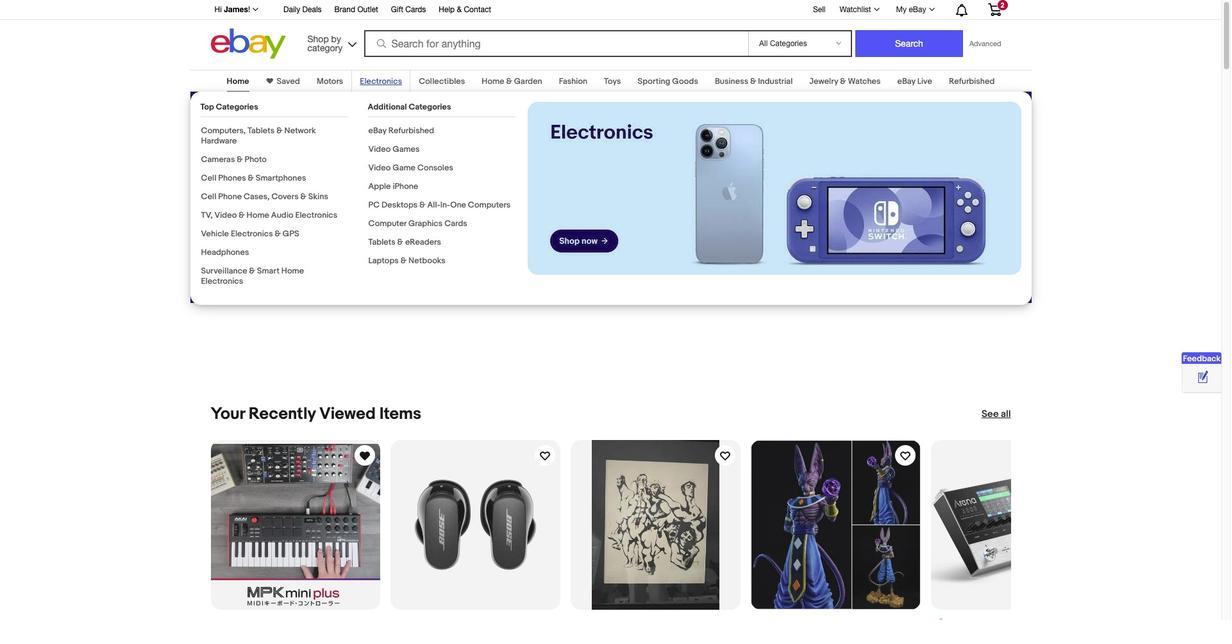 Task type: locate. For each thing, give the bounding box(es) containing it.
sporting goods
[[638, 76, 698, 87]]

video games
[[368, 144, 420, 155]]

1 vertical spatial video
[[368, 163, 391, 173]]

&
[[457, 5, 462, 14], [506, 76, 512, 87], [750, 76, 756, 87], [840, 76, 846, 87], [276, 126, 283, 136], [237, 155, 243, 165], [248, 173, 254, 183], [300, 192, 307, 202], [420, 200, 426, 210], [239, 210, 245, 221], [275, 229, 281, 239], [397, 237, 403, 248], [401, 256, 407, 266], [249, 266, 255, 276]]

& up vehicle electronics & gps
[[239, 210, 245, 221]]

& down tablets & ereaders
[[401, 256, 407, 266]]

tablets up photo in the top of the page
[[248, 126, 275, 136]]

desktops
[[382, 200, 418, 210]]

1 categories from the left
[[216, 102, 258, 112]]

computer graphics cards
[[368, 219, 467, 229]]

see
[[982, 408, 999, 421]]

fashion
[[559, 76, 587, 87]]

vacuums,
[[341, 167, 392, 181]]

phone
[[218, 192, 242, 202]]

vehicle electronics & gps
[[201, 229, 299, 239]]

apple iphone link
[[368, 181, 418, 192]]

& up laptops & netbooks
[[397, 237, 403, 248]]

0 vertical spatial refurbished
[[949, 76, 995, 87]]

0 horizontal spatial categories
[[216, 102, 258, 112]]

& inside computers, tablets & network hardware
[[276, 126, 283, 136]]

video right tv,
[[215, 210, 237, 221]]

2
[[1001, 1, 1005, 9]]

2 vertical spatial video
[[215, 210, 237, 221]]

& left smart
[[249, 266, 255, 276]]

refurbished down advanced link
[[949, 76, 995, 87]]

coupon
[[263, 219, 301, 232]]

cell down the cameras
[[201, 173, 216, 183]]

1 vertical spatial refurbished
[[388, 126, 434, 136]]

top
[[200, 102, 214, 112]]

categories up computers,
[[216, 102, 258, 112]]

on
[[325, 167, 338, 181]]

jewelry & watches link
[[809, 76, 881, 87]]

cards down one
[[445, 219, 467, 229]]

hi
[[215, 5, 222, 14]]

your
[[211, 405, 245, 425]]

refurbished
[[949, 76, 995, 87], [388, 126, 434, 136]]

video left games
[[368, 144, 391, 155]]

refurbished up games
[[388, 126, 434, 136]]

ebay inside additional categories 'element'
[[368, 126, 387, 136]]

brand
[[334, 5, 355, 14]]

tablets & ereaders
[[368, 237, 441, 248]]

0 vertical spatial cell
[[201, 173, 216, 183]]

categories
[[216, 102, 258, 112], [409, 102, 451, 112]]

skins
[[308, 192, 328, 202]]

savings
[[282, 167, 322, 181]]

ebay refurbished
[[368, 126, 434, 136]]

refurbished inside additional categories 'element'
[[388, 126, 434, 136]]

your recently viewed items
[[211, 405, 421, 425]]

1 vertical spatial cell
[[201, 192, 216, 202]]

0 horizontal spatial refurbished
[[388, 126, 434, 136]]

1 horizontal spatial categories
[[409, 102, 451, 112]]

headphones link
[[201, 248, 249, 258]]

& right business
[[750, 76, 756, 87]]

& right jewelry
[[840, 76, 846, 87]]

ebay refurbished link
[[368, 126, 434, 136]]

industrial
[[758, 76, 793, 87]]

tablets inside additional categories 'element'
[[368, 237, 395, 248]]

ebay left live
[[897, 76, 916, 87]]

audio
[[271, 210, 293, 221]]

categories for refurbished
[[409, 102, 451, 112]]

the
[[244, 219, 260, 232]]

pc
[[368, 200, 380, 210]]

netbooks
[[408, 256, 446, 266]]

cell
[[201, 173, 216, 183], [201, 192, 216, 202]]

0 vertical spatial ebay
[[909, 5, 926, 14]]

cell phones & smartphones
[[201, 173, 306, 183]]

cell up tv,
[[201, 192, 216, 202]]

& right phones
[[248, 173, 254, 183]]

help
[[439, 5, 455, 14]]

1 vertical spatial ebay
[[897, 76, 916, 87]]

my ebay link
[[889, 2, 940, 17]]

sporting goods link
[[638, 76, 698, 87]]

advanced
[[970, 40, 1001, 47]]

see all
[[982, 408, 1011, 421]]

saved
[[277, 76, 300, 87]]

gift cards
[[391, 5, 426, 14]]

0 vertical spatial tablets
[[248, 126, 275, 136]]

all
[[1001, 408, 1011, 421]]

motors
[[317, 76, 343, 87]]

additional categories element
[[368, 102, 515, 295]]

& right help at left top
[[457, 5, 462, 14]]

0 horizontal spatial tablets
[[248, 126, 275, 136]]

laptops & netbooks
[[368, 256, 446, 266]]

0 vertical spatial video
[[368, 144, 391, 155]]

1 vertical spatial tablets
[[368, 237, 395, 248]]

video inside top categories 'element'
[[215, 210, 237, 221]]

an
[[211, 101, 241, 131]]

cards right gift
[[405, 5, 426, 14]]

cards inside 'link'
[[405, 5, 426, 14]]

None submit
[[855, 30, 963, 57]]

2 cell from the top
[[201, 192, 216, 202]]

electronics link
[[360, 76, 402, 87]]

phones
[[218, 173, 246, 183]]

daily deals link
[[283, 3, 322, 17]]

dyson
[[343, 131, 414, 161]]

1 cell from the top
[[201, 173, 216, 183]]

0 horizontal spatial cards
[[405, 5, 426, 14]]

0 vertical spatial cards
[[405, 5, 426, 14]]

video games link
[[368, 144, 420, 155]]

laptops
[[368, 256, 399, 266]]

by
[[331, 34, 341, 44]]

watchlist link
[[833, 2, 885, 17]]

cell phones & smartphones link
[[201, 173, 306, 183]]

get
[[222, 219, 241, 232]]

shop by category
[[307, 34, 343, 53]]

cell for cell phone cases, covers & skins
[[201, 192, 216, 202]]

Search for anything text field
[[366, 31, 746, 56]]

1 horizontal spatial tablets
[[368, 237, 395, 248]]

tv, video & home audio electronics
[[201, 210, 337, 221]]

ebay right my at top right
[[909, 5, 926, 14]]

goods
[[672, 76, 698, 87]]

jewelry & watches
[[809, 76, 881, 87]]

12/19.
[[231, 283, 251, 293]]

categories down collectibles
[[409, 102, 451, 112]]

& inside help & contact link
[[457, 5, 462, 14]]

& left garden
[[506, 76, 512, 87]]

more.
[[282, 181, 313, 195]]

1 vertical spatial cards
[[445, 219, 467, 229]]

purifiers,
[[211, 181, 257, 195]]

an extra 20% off direct from dyson main content
[[0, 62, 1222, 621]]

1 horizontal spatial cards
[[445, 219, 467, 229]]

hi james !
[[215, 4, 250, 14]]

tablets
[[248, 126, 275, 136], [368, 237, 395, 248]]

video up apple
[[368, 163, 391, 173]]

ereaders
[[405, 237, 441, 248]]

network
[[284, 126, 316, 136]]

see all link
[[982, 408, 1011, 421]]

cell for cell phones & smartphones
[[201, 173, 216, 183]]

2 vertical spatial ebay
[[368, 126, 387, 136]]

computers, tablets & network hardware link
[[201, 126, 316, 146]]

vehicle electronics & gps link
[[201, 229, 299, 239]]

& left the network
[[276, 126, 283, 136]]

20%
[[310, 101, 363, 131]]

ebay live link
[[897, 76, 932, 87]]

off
[[368, 101, 399, 131]]

2 categories from the left
[[409, 102, 451, 112]]

video
[[368, 144, 391, 155], [368, 163, 391, 173], [215, 210, 237, 221]]

ebay up video games
[[368, 126, 387, 136]]

collectibles
[[419, 76, 465, 87]]

motors link
[[317, 76, 343, 87]]

tablets up the laptops
[[368, 237, 395, 248]]

brand outlet link
[[334, 3, 378, 17]]



Task type: describe. For each thing, give the bounding box(es) containing it.
feedback
[[1183, 354, 1221, 364]]

top categories element
[[200, 102, 347, 295]]

& left skins at the top of the page
[[300, 192, 307, 202]]

cases,
[[244, 192, 270, 202]]

vehicle
[[201, 229, 229, 239]]

from
[[284, 131, 337, 161]]

games
[[393, 144, 420, 155]]

headphones
[[201, 248, 249, 258]]

fashion link
[[559, 76, 587, 87]]

in-
[[440, 200, 450, 210]]

cameras
[[201, 155, 235, 165]]

2 link
[[980, 0, 1009, 19]]

ebay live
[[897, 76, 932, 87]]

& left photo in the top of the page
[[237, 155, 243, 165]]

james
[[224, 4, 248, 14]]

viewed
[[319, 405, 376, 425]]

categories for tablets
[[216, 102, 258, 112]]

electronics inside surveillance & smart home electronics
[[201, 276, 243, 287]]

iphone
[[393, 181, 418, 192]]

gift
[[391, 5, 403, 14]]

business & industrial
[[715, 76, 793, 87]]

ends
[[211, 283, 229, 293]]

your recently viewed items link
[[211, 405, 421, 425]]

$100
[[270, 283, 288, 293]]

& left gps
[[275, 229, 281, 239]]

deals
[[302, 5, 322, 14]]

sell link
[[807, 5, 831, 14]]

computers
[[468, 200, 511, 210]]

watchlist
[[840, 5, 871, 14]]

tablets inside computers, tablets & network hardware
[[248, 126, 275, 136]]

shop by category button
[[302, 29, 359, 56]]

smart
[[257, 266, 280, 276]]

tv, video & home audio electronics link
[[201, 210, 337, 221]]

ebay for live
[[897, 76, 916, 87]]

my
[[896, 5, 907, 14]]

an extra 20% off direct from dyson enjoy holiday savings on vacuums, purifiers, and more.
[[211, 101, 414, 195]]

home inside surveillance & smart home electronics
[[281, 266, 304, 276]]

account navigation
[[207, 0, 1011, 20]]

video for video game consoles
[[368, 163, 391, 173]]

collectibles link
[[419, 76, 465, 87]]

computer
[[368, 219, 407, 229]]

video game consoles link
[[368, 163, 453, 173]]

2x
[[303, 283, 312, 293]]

electronics - shop now image
[[527, 102, 1021, 275]]

ebay for refurbished
[[368, 126, 387, 136]]

an extra 20% off direct from dyson link
[[211, 101, 424, 162]]

ebay inside the account navigation
[[909, 5, 926, 14]]

get the coupon link
[[211, 211, 333, 240]]

daily
[[283, 5, 300, 14]]

all-
[[427, 200, 440, 210]]

refurbished link
[[949, 76, 995, 87]]

apple
[[368, 181, 391, 192]]

game
[[393, 163, 416, 173]]

covers
[[271, 192, 299, 202]]

hardware
[[201, 136, 237, 146]]

daily deals
[[283, 5, 322, 14]]

get the coupon
[[222, 219, 304, 232]]

cell phone cases, covers & skins
[[201, 192, 328, 202]]

use.
[[314, 283, 330, 293]]

tablets & ereaders link
[[368, 237, 441, 248]]

gps
[[283, 229, 299, 239]]

cards inside additional categories 'element'
[[445, 219, 467, 229]]

shop by category banner
[[207, 0, 1011, 62]]

!
[[248, 5, 250, 14]]

none submit inside shop by category banner
[[855, 30, 963, 57]]

business
[[715, 76, 748, 87]]

category
[[307, 43, 343, 53]]

toys
[[604, 76, 621, 87]]

help & contact link
[[439, 3, 491, 17]]

computers, tablets & network hardware
[[201, 126, 316, 146]]

contact
[[464, 5, 491, 14]]

video for video games
[[368, 144, 391, 155]]

cameras & photo link
[[201, 155, 267, 165]]

gift cards link
[[391, 3, 426, 17]]

ends 12/19. max $100 off. 2x use.
[[211, 283, 330, 293]]

recently
[[249, 405, 316, 425]]

smartphones
[[256, 173, 306, 183]]

and
[[260, 181, 280, 195]]

& left all- at the left top of page
[[420, 200, 426, 210]]

help & contact
[[439, 5, 491, 14]]

one
[[450, 200, 466, 210]]

saved link
[[273, 76, 300, 87]]

outlet
[[357, 5, 378, 14]]

additional
[[368, 102, 407, 112]]

& inside surveillance & smart home electronics
[[249, 266, 255, 276]]

1 horizontal spatial refurbished
[[949, 76, 995, 87]]

laptops & netbooks link
[[368, 256, 446, 266]]

graphics
[[408, 219, 443, 229]]

garden
[[514, 76, 542, 87]]

items
[[379, 405, 421, 425]]



Task type: vqa. For each thing, say whether or not it's contained in the screenshot.
Saved
yes



